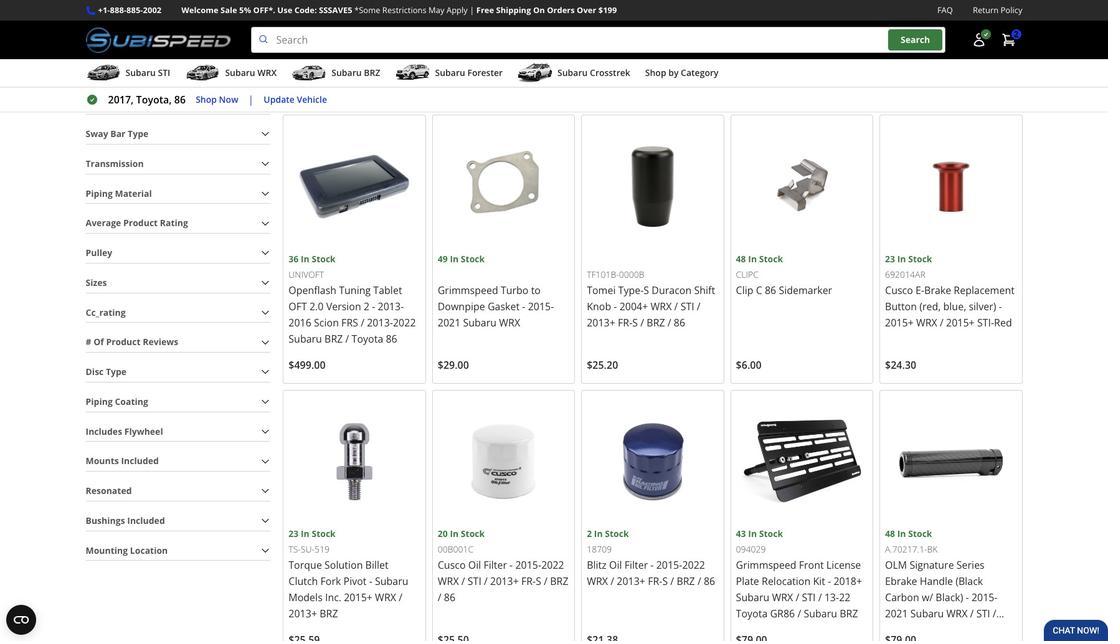 Task type: describe. For each thing, give the bounding box(es) containing it.
23 for su-
[[289, 528, 299, 540]]

86 inside 'fumoto quick engine oil drain valve - 2015-2022 wrx / 2013+ fr-s / brz / 86'
[[406, 41, 417, 54]]

a subaru brz thumbnail image image
[[292, 64, 327, 82]]

0 vertical spatial button
[[793, 8, 825, 22]]

in for cusco oil filter - 2015-2022 wrx / sti / 2013+ fr-s / brz / 86
[[450, 528, 459, 540]]

forester inside dropdown button
[[468, 67, 503, 79]]

shop by category button
[[646, 62, 719, 87]]

carbon inside 48 in stock a.70217.1-bk olm signature series ebrake handle (black carbon w/ black) - 2015- 2021 subaru wrx / sti / 2013-2021 scion fr-s / subaru brz / toyota
[[886, 591, 920, 605]]

s inside verus billet clutch fork pivot - 2013+ fr-s / brz / 2006-2022 wrx
[[963, 25, 968, 38]]

- inside the '2 in stock 18709 blitz oil filter - 2015-2022 wrx / 2013+ fr-s / brz / 86'
[[651, 559, 654, 572]]

oil inside 'fumoto quick engine oil drain valve - 2015-2022 wrx / 2013+ fr-s / brz / 86'
[[390, 8, 403, 22]]

toyota inside 36 in stock univoft openflash tuning tablet oft 2.0 version 2 - 2013- 2016 scion frs / 2013-2022 subaru brz / toyota 86
[[352, 332, 384, 346]]

brz inside olm carbon fiber oe style ebrake handle - 2015+ wrx / sti / 2013+ fr-s / brz / 86 / 14-18 forester / 13-17 crosstrek
[[676, 41, 694, 54]]

update vehicle
[[264, 93, 327, 105]]

inc.
[[325, 591, 342, 605]]

open widget image
[[6, 605, 36, 635]]

olm led hyperblink module - 2015-2021 subaru wrx & sti / 2013-2021 fr-s / brz / 86 / 2014-2018 forester / 2013-2017 crosstrek / 2012-2016 impreza / 2010-2014 outback
[[438, 8, 567, 135]]

- inside 48 in stock a.70217.1-bk olm signature series ebrake handle (black carbon w/ black) - 2015- 2021 subaru wrx / sti / 2013-2021 scion fr-s / subaru brz / toyota
[[967, 591, 970, 605]]

free
[[477, 4, 494, 16]]

piping for piping material
[[86, 187, 113, 199]]

shop for shop by category
[[646, 67, 667, 79]]

sway bar type
[[86, 128, 149, 140]]

torque solution billet clutch fork pivot - subaru models inc. 2015+ wrx / 2013+ brz image
[[289, 396, 421, 528]]

- inside tf101b-0000b tomei type-s duracon shift knob - 2004+ wrx / sti / 2013+ fr-s / brz / 86
[[614, 300, 617, 313]]

2013+ inside '23 in stock ts-su-519 torque solution billet clutch fork pivot - subaru models inc. 2015+ wrx / 2013+ brz'
[[289, 607, 317, 621]]

disc
[[86, 366, 104, 378]]

brz inside '23 in stock ts-su-519 torque solution billet clutch fork pivot - subaru models inc. 2015+ wrx / 2013+ brz'
[[320, 607, 338, 621]]

wrx inside 'fumoto quick engine oil drain valve - 2015-2022 wrx / 2013+ fr-s / brz / 86'
[[289, 41, 310, 54]]

fr- inside verus billet clutch fork pivot - 2013+ fr-s / brz / 2006-2022 wrx
[[948, 25, 963, 38]]

2 button
[[996, 28, 1023, 52]]

fr- inside tf101b-0000b tomei type-s duracon shift knob - 2004+ wrx / sti / 2013+ fr-s / brz / 86
[[618, 316, 633, 330]]

2015- inside olm led hyperblink module - 2015-2021 subaru wrx & sti / 2013-2021 fr-s / brz / 86 / 2014-2018 forester / 2013-2017 crosstrek / 2012-2016 impreza / 2010-2014 outback
[[482, 25, 508, 38]]

pivot inside verus billet clutch fork pivot - 2013+ fr-s / brz / 2006-2022 wrx
[[886, 25, 909, 38]]

search input field
[[251, 27, 946, 53]]

openflash tuning tablet oft 2.0 version 2 - 2013-2016 scion frs / 2013-2022 subaru brz / toyota 86 image
[[289, 121, 421, 252]]

subaru sti button
[[86, 62, 170, 87]]

tomei type-s duracon shift knob - 2004+ wrx / sti / 2013+ fr-s / brz / 86 image
[[587, 121, 719, 252]]

oe
[[675, 8, 688, 22]]

verus billet clutch fork pivot - 2013+ fr-s / brz / 2006-2022 wrx
[[886, 8, 1002, 54]]

2013+ inside the '2 in stock 18709 blitz oil filter - 2015-2022 wrx / 2013+ fr-s / brz / 86'
[[617, 575, 646, 589]]

0000b
[[620, 269, 645, 281]]

sway bar type button
[[86, 125, 271, 144]]

17
[[684, 57, 696, 71]]

brz inside 43 in stock 094029 grimmspeed front license plate relocation kit - 2018+ subaru wrx / sti / 13-22 toyota gr86 / subaru brz
[[840, 607, 859, 621]]

handle inside 48 in stock a.70217.1-bk olm signature series ebrake handle (black carbon w/ black) - 2015- 2021 subaru wrx / sti / 2013-2021 scion fr-s / subaru brz / toyota
[[921, 575, 954, 589]]

return policy
[[974, 4, 1023, 16]]

22
[[840, 591, 851, 605]]

48 in stock clipc clip c 86 sidemarker
[[737, 253, 833, 297]]

replacement
[[955, 283, 1015, 297]]

code:
[[295, 4, 317, 16]]

sti inside 20 in stock 00b001c cusco oil filter - 2015-2022 wrx / sti / 2013+ fr-s / brz / 86
[[468, 575, 482, 589]]

86 inside 36 in stock univoft openflash tuning tablet oft 2.0 version 2 - 2013- 2016 scion frs / 2013-2022 subaru brz / toyota 86
[[386, 332, 398, 346]]

2015+ inside olm carbon fiber oe style ebrake handle - 2015+ wrx / sti / 2013+ fr-s / brz / 86 / 14-18 forester / 13-17 crosstrek
[[664, 25, 693, 38]]

transmission
[[86, 158, 144, 169]]

s inside olm carbon fiber oe style ebrake handle - 2015+ wrx / sti / 2013+ fr-s / brz / 86 / 14-18 forester / 13-17 crosstrek
[[662, 41, 667, 54]]

- inside olm carbon fiber oe style ebrake handle - 2015+ wrx / sti / 2013+ fr-s / brz / 86 / 14-18 forester / 13-17 crosstrek
[[658, 25, 661, 38]]

2016 inside olm led hyperblink module - 2015-2021 subaru wrx & sti / 2013-2021 fr-s / brz / 86 / 2014-2018 forester / 2013-2017 crosstrek / 2012-2016 impreza / 2010-2014 outback
[[517, 89, 540, 103]]

subaru inside 36 in stock univoft openflash tuning tablet oft 2.0 version 2 - 2013- 2016 scion frs / 2013-2022 subaru brz / toyota 86
[[289, 332, 322, 346]]

blitz
[[587, 559, 607, 572]]

86 inside 20 in stock 00b001c cusco oil filter - 2015-2022 wrx / sti / 2013+ fr-s / brz / 86
[[444, 591, 456, 605]]

- inside 36 in stock univoft openflash tuning tablet oft 2.0 version 2 - 2013- 2016 scion frs / 2013-2022 subaru brz / toyota 86
[[372, 300, 376, 313]]

s inside 20 in stock 00b001c cusco oil filter - 2015-2022 wrx / sti / 2013+ fr-s / brz / 86
[[536, 575, 542, 589]]

- inside 43 in stock 094029 grimmspeed front license plate relocation kit - 2018+ subaru wrx / sti / 13-22 toyota gr86 / subaru brz
[[829, 575, 832, 589]]

86 inside tf101b-0000b tomei type-s duracon shift knob - 2004+ wrx / sti / 2013+ fr-s / brz / 86
[[674, 316, 686, 330]]

wrx inside '23 in stock ts-su-519 torque solution billet clutch fork pivot - subaru models inc. 2015+ wrx / 2013+ brz'
[[375, 591, 396, 605]]

mounting location button
[[86, 541, 271, 561]]

23 in stock ts-su-519 torque solution billet clutch fork pivot - subaru models inc. 2015+ wrx / 2013+ brz
[[289, 528, 409, 621]]

grimmspeed turbo to downpipe gasket - 2015-2021 subaru wrx image
[[438, 121, 570, 252]]

2017, toyota, 86
[[108, 93, 186, 107]]

apply
[[447, 4, 468, 16]]

sidemarker
[[779, 283, 833, 297]]

+1-888-885-2002
[[98, 4, 162, 16]]

olm for olm carbon fiber oe style ebrake handle - 2015+ wrx / sti / 2013+ fr-s / brz / 86 / 14-18 forester / 13-17 crosstrek
[[587, 8, 609, 22]]

type-
[[619, 283, 644, 297]]

relocation
[[762, 575, 811, 589]]

brz inside 48 in stock a.70217.1-bk olm signature series ebrake handle (black carbon w/ black) - 2015- 2021 subaru wrx / sti / 2013-2021 scion fr-s / subaru brz / toyota
[[922, 640, 940, 641]]

oil for blitz oil filter - 2015-2022 wrx / 2013+ fr-s / brz / 86
[[610, 559, 622, 572]]

valve
[[317, 25, 341, 38]]

$6.00
[[737, 358, 762, 372]]

2021 inside the grimmspeed turbo to downpipe gasket - 2015- 2021 subaru wrx
[[438, 316, 461, 330]]

return
[[974, 4, 999, 16]]

fiber
[[649, 8, 672, 22]]

wrx inside verus billet clutch fork pivot - 2013+ fr-s / brz / 2006-2022 wrx
[[937, 41, 958, 54]]

subaru inside the grimmspeed turbo to downpipe gasket - 2015- 2021 subaru wrx
[[463, 316, 497, 330]]

2015- inside the grimmspeed turbo to downpipe gasket - 2015- 2021 subaru wrx
[[528, 300, 554, 313]]

2013- up 2014- on the left top
[[494, 41, 520, 54]]

fork inside verus billet clutch fork pivot - 2013+ fr-s / brz / 2006-2022 wrx
[[973, 8, 993, 22]]

+1-
[[98, 4, 110, 16]]

1 vertical spatial product
[[106, 336, 141, 348]]

692014ar
[[886, 269, 926, 281]]

brz inside tf101b-0000b tomei type-s duracon shift knob - 2004+ wrx / sti / 2013+ fr-s / brz / 86
[[647, 316, 666, 330]]

to
[[532, 283, 541, 297]]

includes flywheel button
[[86, 422, 271, 442]]

tomei
[[587, 283, 616, 297]]

2013+ inside 'fumoto quick engine oil drain valve - 2015-2022 wrx / 2013+ fr-s / brz / 86'
[[319, 41, 347, 54]]

86 right toyota,
[[174, 93, 186, 107]]

wrx inside dropdown button
[[258, 67, 277, 79]]

2015+ up $24.30 on the bottom
[[886, 316, 914, 330]]

brz inside 20 in stock 00b001c cusco oil filter - 2015-2022 wrx / sti / 2013+ fr-s / brz / 86
[[551, 575, 569, 589]]

black)
[[937, 591, 964, 605]]

subaru wrx button
[[185, 62, 277, 87]]

shop for shop now
[[196, 93, 217, 105]]

wrx inside tf101b-0000b tomei type-s duracon shift knob - 2004+ wrx / sti / 2013+ fr-s / brz / 86
[[651, 300, 672, 313]]

button inside 23 in stock 692014ar cusco e-brake replacement button (red, blue, silver) - 2015+ wrx / 2015+ sti-red
[[886, 300, 918, 313]]

gr86
[[771, 607, 796, 621]]

$26.50
[[289, 83, 320, 97]]

stock for cusco e-brake replacement button (red, blue, silver) - 2015+ wrx / 2015+ sti-red
[[909, 253, 933, 265]]

/ inside 23 in stock 692014ar cusco e-brake replacement button (red, blue, silver) - 2015+ wrx / 2015+ sti-red
[[941, 316, 944, 330]]

crosstrek inside dropdown button
[[590, 67, 631, 79]]

fr- inside olm carbon fiber oe style ebrake handle - 2015+ wrx / sti / 2013+ fr-s / brz / 86 / 14-18 forester / 13-17 crosstrek
[[647, 41, 662, 54]]

grimmspeed front license plate relocation kit - 2018+ subaru wrx / sti / 13-22 toyota gr86 / subaru brz image
[[737, 396, 868, 528]]

may
[[429, 4, 445, 16]]

43 in stock 094029 grimmspeed front license plate relocation kit - 2018+ subaru wrx / sti / 13-22 toyota gr86 / subaru brz
[[737, 528, 863, 621]]

use
[[278, 4, 293, 16]]

(red,
[[920, 300, 942, 313]]

wrx inside the '2 in stock 18709 blitz oil filter - 2015-2022 wrx / 2013+ fr-s / brz / 86'
[[587, 575, 608, 589]]

in for openflash tuning tablet oft 2.0 version 2 - 2013- 2016 scion frs / 2013-2022 subaru brz / toyota 86
[[301, 253, 310, 265]]

pulley
[[86, 247, 112, 259]]

stock right 49
[[461, 253, 485, 265]]

scion inside 36 in stock univoft openflash tuning tablet oft 2.0 version 2 - 2013- 2016 scion frs / 2013-2022 subaru brz / toyota 86
[[314, 316, 339, 330]]

search
[[901, 34, 931, 46]]

a subaru wrx thumbnail image image
[[185, 64, 220, 82]]

- inside olm led hyperblink module - 2015-2021 subaru wrx & sti / 2013-2021 fr-s / brz / 86 / 2014-2018 forester / 2013-2017 crosstrek / 2012-2016 impreza / 2010-2014 outback
[[476, 25, 479, 38]]

includes
[[86, 425, 122, 437]]

cusco e-brake replacement button (red, blue, silver) - 2015+ wrx / 2015+ sti-red image
[[886, 121, 1018, 252]]

mounting location
[[86, 545, 168, 556]]

piping material
[[86, 187, 152, 199]]

resonated button
[[86, 482, 271, 501]]

2018+
[[834, 575, 863, 589]]

drain
[[289, 25, 314, 38]]

stock for grimmspeed front license plate relocation kit - 2018+ subaru wrx / sti / 13-22 toyota gr86 / subaru brz
[[760, 528, 784, 540]]

cusco for cusco e-brake replacement button (red, blue, silver) - 2015+ wrx / 2015+ sti-red
[[886, 283, 914, 297]]

subaru forester button
[[396, 62, 503, 87]]

2015+ down blue,
[[947, 316, 975, 330]]

included for mounts included
[[121, 455, 159, 467]]

grimmspeed inside 43 in stock 094029 grimmspeed front license plate relocation kit - 2018+ subaru wrx / sti / 13-22 toyota gr86 / subaru brz
[[737, 559, 797, 572]]

2 for 2
[[1015, 28, 1020, 40]]

type inside sway bar type dropdown button
[[128, 128, 149, 140]]

2013+ inside tf101b-0000b tomei type-s duracon shift knob - 2004+ wrx / sti / 2013+ fr-s / brz / 86
[[587, 316, 616, 330]]

13- inside olm carbon fiber oe style ebrake handle - 2015+ wrx / sti / 2013+ fr-s / brz / 86 / 14-18 forester / 13-17 crosstrek
[[670, 57, 684, 71]]

transmission button
[[86, 154, 271, 174]]

tablet
[[374, 283, 402, 297]]

signature
[[910, 559, 955, 572]]

fr- inside 20 in stock 00b001c cusco oil filter - 2015-2022 wrx / sti / 2013+ fr-s / brz / 86
[[522, 575, 536, 589]]

duracon
[[652, 283, 692, 297]]

mounts
[[86, 455, 119, 467]]

tf101b-
[[587, 269, 620, 281]]

wrx inside olm led hyperblink module - 2015-2021 subaru wrx & sti / 2013-2021 fr-s / brz / 86 / 2014-2018 forester / 2013-2017 crosstrek / 2012-2016 impreza / 2010-2014 outback
[[438, 41, 459, 54]]

version
[[326, 300, 361, 313]]

torque
[[289, 559, 322, 572]]

49 in stock
[[438, 253, 485, 265]]

2015+ inside '23 in stock ts-su-519 torque solution billet clutch fork pivot - subaru models inc. 2015+ wrx / 2013+ brz'
[[344, 591, 373, 605]]

sway
[[86, 128, 108, 140]]

tuning
[[339, 283, 371, 297]]

rating
[[160, 217, 188, 229]]

20 in stock 00b001c cusco oil filter - 2015-2022 wrx / sti / 2013+ fr-s / brz / 86
[[438, 528, 569, 605]]

billet inside '23 in stock ts-su-519 torque solution billet clutch fork pivot - subaru models inc. 2015+ wrx / 2013+ brz'
[[366, 559, 389, 572]]

crosstrek for 2018
[[438, 89, 482, 103]]

2013+ inside olm carbon fiber oe style ebrake handle - 2015+ wrx / sti / 2013+ fr-s / brz / 86 / 14-18 forester / 13-17 crosstrek
[[616, 41, 645, 54]]

style
[[690, 8, 713, 22]]

bushings
[[86, 515, 125, 527]]

2015- inside the '2 in stock 18709 blitz oil filter - 2015-2022 wrx / 2013+ fr-s / brz / 86'
[[657, 559, 683, 572]]

519
[[315, 544, 330, 556]]

sti inside dropdown button
[[158, 67, 170, 79]]

subispeed logo image
[[86, 27, 231, 53]]

models
[[289, 591, 323, 605]]

in for cusco e-brake replacement button (red, blue, silver) - 2015+ wrx / 2015+ sti-red
[[898, 253, 907, 265]]

# of product reviews button
[[86, 333, 271, 352]]

wrx inside 23 in stock 692014ar cusco e-brake replacement button (red, blue, silver) - 2015+ wrx / 2015+ sti-red
[[917, 316, 938, 330]]

forester for 13-
[[622, 57, 661, 71]]

fr- inside 'fumoto quick engine oil drain valve - 2015-2022 wrx / 2013+ fr-s / brz / 86'
[[350, 41, 364, 54]]

search button
[[889, 30, 943, 50]]

sssave5
[[319, 4, 353, 16]]

2 inside 36 in stock univoft openflash tuning tablet oft 2.0 version 2 - 2013- 2016 scion frs / 2013-2022 subaru brz / toyota 86
[[364, 300, 370, 313]]

1 horizontal spatial |
[[470, 4, 475, 16]]

engine
[[356, 8, 388, 22]]

fork inside '23 in stock ts-su-519 torque solution billet clutch fork pivot - subaru models inc. 2015+ wrx / 2013+ brz'
[[321, 575, 341, 589]]

now
[[219, 93, 238, 105]]

filter for fr-
[[625, 559, 648, 572]]

a subaru crosstrek thumbnail image image
[[518, 64, 553, 82]]

2015- inside 48 in stock a.70217.1-bk olm signature series ebrake handle (black carbon w/ black) - 2015- 2021 subaru wrx / sti / 2013-2021 scion fr-s / subaru brz / toyota
[[972, 591, 998, 605]]

stock for olm signature series ebrake handle (black carbon w/ black) - 2015- 2021 subaru wrx / sti / 2013-2021 scion fr-s / subaru brz / toyota
[[909, 528, 933, 540]]

frs
[[342, 316, 358, 330]]

2021 down w/
[[912, 624, 935, 637]]

2013- right frs
[[367, 316, 393, 330]]

2022 inside the '2 in stock 18709 blitz oil filter - 2015-2022 wrx / 2013+ fr-s / brz / 86'
[[683, 559, 706, 572]]

- inside 20 in stock 00b001c cusco oil filter - 2015-2022 wrx / sti / 2013+ fr-s / brz / 86
[[510, 559, 513, 572]]

48 in stock a.70217.1-bk olm signature series ebrake handle (black carbon w/ black) - 2015- 2021 subaru wrx / sti / 2013-2021 scion fr-s / subaru brz / toyota
[[886, 528, 1011, 641]]

brz inside verus billet clutch fork pivot - 2013+ fr-s / brz / 2006-2022 wrx
[[977, 25, 996, 38]]

2022 inside 'fumoto quick engine oil drain valve - 2015-2022 wrx / 2013+ fr-s / brz / 86'
[[376, 25, 399, 38]]

billet inside verus billet clutch fork pivot - 2013+ fr-s / brz / 2006-2022 wrx
[[915, 8, 938, 22]]

scion inside 48 in stock a.70217.1-bk olm signature series ebrake handle (black carbon w/ black) - 2015- 2021 subaru wrx / sti / 2013-2021 scion fr-s / subaru brz / toyota
[[937, 624, 962, 637]]

series
[[957, 559, 985, 572]]

carbon inside olm carbon fiber oe style ebrake handle - 2015+ wrx / sti / 2013+ fr-s / brz / 86 / 14-18 forester / 13-17 crosstrek
[[612, 8, 646, 22]]

86 inside olm led hyperblink module - 2015-2021 subaru wrx & sti / 2013-2021 fr-s / brz / 86 / 2014-2018 forester / 2013-2017 crosstrek / 2012-2016 impreza / 2010-2014 outback
[[471, 57, 483, 71]]

bushings included
[[86, 515, 165, 527]]

+1-888-885-2002 link
[[98, 4, 162, 17]]

2013- up 2012-
[[486, 73, 512, 87]]

wrx inside 43 in stock 094029 grimmspeed front license plate relocation kit - 2018+ subaru wrx / sti / 13-22 toyota gr86 / subaru brz
[[773, 591, 794, 605]]

2021 up 2018
[[520, 41, 543, 54]]

bk
[[928, 544, 938, 556]]



Task type: vqa. For each thing, say whether or not it's contained in the screenshot.
not in Shine the Light. California's "Shine the Light" law, Civil Code section 1798.83, requires certain businesses to respond to requests from California residents asking about the business' practices related to disclosing Personal Information to third parties for the third parties' direct marketing purposes. We do not disclose Personal Information to such entities, for such purposes.
no



Task type: locate. For each thing, give the bounding box(es) containing it.
over
[[577, 4, 597, 16]]

2016 inside 36 in stock univoft openflash tuning tablet oft 2.0 version 2 - 2013- 2016 scion frs / 2013-2022 subaru brz / toyota 86
[[289, 316, 312, 330]]

oil inside the '2 in stock 18709 blitz oil filter - 2015-2022 wrx / 2013+ fr-s / brz / 86'
[[610, 559, 622, 572]]

0 vertical spatial grimmspeed
[[438, 283, 499, 297]]

sti-
[[978, 316, 995, 330]]

gcs ebrake button
[[737, 8, 825, 22]]

policy
[[1001, 4, 1023, 16]]

2 down policy
[[1015, 28, 1020, 40]]

wrx down the (red,
[[917, 316, 938, 330]]

button image
[[972, 32, 987, 47]]

carbon up ebrake
[[612, 8, 646, 22]]

2015+ right inc.
[[344, 591, 373, 605]]

mounts included button
[[86, 452, 271, 471]]

stock inside 23 in stock 692014ar cusco e-brake replacement button (red, blue, silver) - 2015+ wrx / 2015+ sti-red
[[909, 253, 933, 265]]

1 horizontal spatial 2
[[587, 528, 592, 540]]

$25.20
[[587, 358, 619, 372]]

subaru inside '23 in stock ts-su-519 torque solution billet clutch fork pivot - subaru models inc. 2015+ wrx / 2013+ brz'
[[375, 575, 409, 589]]

turbo
[[501, 283, 529, 297]]

included down "flywheel"
[[121, 455, 159, 467]]

oil for cusco oil filter - 2015-2022 wrx / sti / 2013+ fr-s / brz / 86
[[469, 559, 481, 572]]

0 horizontal spatial billet
[[366, 559, 389, 572]]

48 up a.70217.1-
[[886, 528, 896, 540]]

in inside 43 in stock 094029 grimmspeed front license plate relocation kit - 2018+ subaru wrx / sti / 13-22 toyota gr86 / subaru brz
[[749, 528, 757, 540]]

0 vertical spatial 23
[[886, 253, 896, 265]]

in for blitz oil filter - 2015-2022 wrx / 2013+ fr-s / brz / 86
[[595, 528, 603, 540]]

piping material button
[[86, 184, 271, 203]]

1 vertical spatial 23
[[289, 528, 299, 540]]

type inside disc type dropdown button
[[106, 366, 127, 378]]

1 horizontal spatial 23
[[886, 253, 896, 265]]

0 vertical spatial clutch
[[941, 8, 970, 22]]

in for torque solution billet clutch fork pivot - subaru models inc. 2015+ wrx / 2013+ brz
[[301, 528, 310, 540]]

billet left faq link
[[915, 8, 938, 22]]

86 left plate
[[704, 575, 716, 589]]

1 vertical spatial fork
[[321, 575, 341, 589]]

sti up toyota,
[[158, 67, 170, 79]]

1 vertical spatial clutch
[[289, 575, 318, 589]]

clutch inside '23 in stock ts-su-519 torque solution billet clutch fork pivot - subaru models inc. 2015+ wrx / 2013+ brz'
[[289, 575, 318, 589]]

2013+ inside 20 in stock 00b001c cusco oil filter - 2015-2022 wrx / sti / 2013+ fr-s / brz / 86
[[491, 575, 519, 589]]

0 vertical spatial scion
[[314, 316, 339, 330]]

23 inside '23 in stock ts-su-519 torque solution billet clutch fork pivot - subaru models inc. 2015+ wrx / 2013+ brz'
[[289, 528, 299, 540]]

1 horizontal spatial carbon
[[886, 591, 920, 605]]

blitz oil filter - 2015-2022 wrx / 2013+ fr-s / brz / 86 image
[[587, 396, 719, 528]]

wrx left &
[[438, 41, 459, 54]]

cusco inside 23 in stock 692014ar cusco e-brake replacement button (red, blue, silver) - 2015+ wrx / 2015+ sti-red
[[886, 283, 914, 297]]

0 vertical spatial 48
[[737, 253, 747, 265]]

2 down tuning
[[364, 300, 370, 313]]

48 inside 48 in stock a.70217.1-bk olm signature series ebrake handle (black carbon w/ black) - 2015- 2021 subaru wrx / sti / 2013-2021 scion fr-s / subaru brz / toyota
[[886, 528, 896, 540]]

return policy link
[[974, 4, 1023, 17]]

1 vertical spatial cusco
[[438, 559, 466, 572]]

vehicle
[[297, 93, 327, 105]]

stock inside 43 in stock 094029 grimmspeed front license plate relocation kit - 2018+ subaru wrx / sti / 13-22 toyota gr86 / subaru brz
[[760, 528, 784, 540]]

brz inside 'fumoto quick engine oil drain valve - 2015-2022 wrx / 2013+ fr-s / brz / 86'
[[379, 41, 397, 54]]

filter
[[484, 559, 507, 572], [625, 559, 648, 572]]

wrx inside the grimmspeed turbo to downpipe gasket - 2015- 2021 subaru wrx
[[499, 316, 521, 330]]

23 up 692014ar
[[886, 253, 896, 265]]

coating
[[115, 396, 148, 408]]

2 vertical spatial 2
[[587, 528, 592, 540]]

stock up c
[[760, 253, 784, 265]]

23 for cusco
[[886, 253, 896, 265]]

wrx right inc.
[[375, 591, 396, 605]]

1 horizontal spatial 48
[[886, 528, 896, 540]]

filter for /
[[484, 559, 507, 572]]

stock for cusco oil filter - 2015-2022 wrx / sti / 2013+ fr-s / brz / 86
[[461, 528, 485, 540]]

shop
[[646, 67, 667, 79], [196, 93, 217, 105]]

sti inside olm carbon fiber oe style ebrake handle - 2015+ wrx / sti / 2013+ fr-s / brz / 86 / 14-18 forester / 13-17 crosstrek
[[594, 41, 607, 54]]

subaru brz button
[[292, 62, 381, 87]]

included inside dropdown button
[[127, 515, 165, 527]]

plate
[[737, 575, 760, 589]]

2021 down ebrake
[[886, 607, 909, 621]]

0 horizontal spatial toyota
[[352, 332, 384, 346]]

openflash
[[289, 283, 337, 297]]

1 horizontal spatial olm
[[587, 8, 609, 22]]

stock inside 20 in stock 00b001c cusco oil filter - 2015-2022 wrx / sti / 2013+ fr-s / brz / 86
[[461, 528, 485, 540]]

stock up the 519
[[312, 528, 336, 540]]

disc type
[[86, 366, 127, 378]]

clutch down torque
[[289, 575, 318, 589]]

grimmspeed turbo to downpipe gasket - 2015- 2021 subaru wrx
[[438, 283, 554, 330]]

2013- down tablet
[[378, 300, 404, 313]]

average product rating
[[86, 217, 188, 229]]

2012-
[[491, 89, 517, 103]]

s inside olm led hyperblink module - 2015-2021 subaru wrx & sti / 2013-2021 fr-s / brz / 86 / 2014-2018 forester / 2013-2017 crosstrek / 2012-2016 impreza / 2010-2014 outback
[[560, 41, 566, 54]]

silver)
[[970, 300, 997, 313]]

1 horizontal spatial handle
[[921, 575, 954, 589]]

olm signature series ebrake handle (black carbon w/ black) - 2015-2021 subaru wrx / sti / 2013-2021 scion fr-s / subaru brz / toyota 86 / 2014-2018 forester / 2013-2017 crosstrek image
[[886, 396, 1018, 528]]

in up 18709
[[595, 528, 603, 540]]

a subaru sti thumbnail image image
[[86, 64, 121, 82]]

1 horizontal spatial shop
[[646, 67, 667, 79]]

wrx right search
[[937, 41, 958, 54]]

2 piping from the top
[[86, 396, 113, 408]]

billet
[[915, 8, 938, 22], [366, 559, 389, 572]]

included inside dropdown button
[[121, 455, 159, 467]]

86 inside olm carbon fiber oe style ebrake handle - 2015+ wrx / sti / 2013+ fr-s / brz / 86 / 14-18 forester / 13-17 crosstrek
[[703, 41, 715, 54]]

handle down fiber
[[622, 25, 656, 38]]

2 for 2 in stock 18709 blitz oil filter - 2015-2022 wrx / 2013+ fr-s / brz / 86
[[587, 528, 592, 540]]

| left 'free'
[[470, 4, 475, 16]]

1 horizontal spatial filter
[[625, 559, 648, 572]]

1 vertical spatial shop
[[196, 93, 217, 105]]

0 horizontal spatial type
[[106, 366, 127, 378]]

1 vertical spatial type
[[106, 366, 127, 378]]

48 up clipc
[[737, 253, 747, 265]]

0 vertical spatial 13-
[[670, 57, 684, 71]]

5%
[[239, 4, 251, 16]]

forester for 2013-
[[438, 73, 477, 87]]

clutch inside verus billet clutch fork pivot - 2013+ fr-s / brz / 2006-2022 wrx
[[941, 8, 970, 22]]

knob
[[587, 300, 612, 313]]

s inside 48 in stock a.70217.1-bk olm signature series ebrake handle (black carbon w/ black) - 2015- 2021 subaru wrx / sti / 2013-2021 scion fr-s / subaru brz / toyota
[[979, 624, 985, 637]]

0 vertical spatial |
[[470, 4, 475, 16]]

toyota,
[[136, 93, 172, 107]]

86 down duracon
[[674, 316, 686, 330]]

2022 inside 36 in stock univoft openflash tuning tablet oft 2.0 version 2 - 2013- 2016 scion frs / 2013-2022 subaru brz / toyota 86
[[393, 316, 416, 330]]

button right ebrake
[[793, 8, 825, 22]]

1 horizontal spatial 13-
[[825, 591, 840, 605]]

0 horizontal spatial cusco
[[438, 559, 466, 572]]

forester right 18
[[622, 57, 661, 71]]

1 filter from the left
[[484, 559, 507, 572]]

0 horizontal spatial button
[[793, 8, 825, 22]]

in right 20
[[450, 528, 459, 540]]

stock up 692014ar
[[909, 253, 933, 265]]

stock up the 00b001c
[[461, 528, 485, 540]]

oil down the 00b001c
[[469, 559, 481, 572]]

2 filter from the left
[[625, 559, 648, 572]]

fork up inc.
[[321, 575, 341, 589]]

orders
[[547, 4, 575, 16]]

sti down the 00b001c
[[468, 575, 482, 589]]

0 horizontal spatial clutch
[[289, 575, 318, 589]]

wrx up update
[[258, 67, 277, 79]]

0 vertical spatial 2
[[1015, 28, 1020, 40]]

grimmspeed down 094029
[[737, 559, 797, 572]]

0 horizontal spatial shop
[[196, 93, 217, 105]]

14-
[[594, 57, 608, 71]]

2 horizontal spatial 2
[[1015, 28, 1020, 40]]

0 vertical spatial cusco
[[886, 283, 914, 297]]

shop left now
[[196, 93, 217, 105]]

0 horizontal spatial 48
[[737, 253, 747, 265]]

2 horizontal spatial olm
[[886, 559, 908, 572]]

1 horizontal spatial clutch
[[941, 8, 970, 22]]

wrx up gr86
[[773, 591, 794, 605]]

button down "e-"
[[886, 300, 918, 313]]

13- inside 43 in stock 094029 grimmspeed front license plate relocation kit - 2018+ subaru wrx / sti / 13-22 toyota gr86 / subaru brz
[[825, 591, 840, 605]]

in
[[301, 253, 310, 265], [450, 253, 459, 265], [749, 253, 757, 265], [898, 253, 907, 265], [301, 528, 310, 540], [450, 528, 459, 540], [595, 528, 603, 540], [749, 528, 757, 540], [898, 528, 907, 540]]

0 vertical spatial pivot
[[886, 25, 909, 38]]

1 horizontal spatial grimmspeed
[[737, 559, 797, 572]]

in up a.70217.1-
[[898, 528, 907, 540]]

cusco for cusco oil filter - 2015-2022 wrx / sti / 2013+ fr-s / brz / 86
[[438, 559, 466, 572]]

stock for torque solution billet clutch fork pivot - subaru models inc. 2015+ wrx / 2013+ brz
[[312, 528, 336, 540]]

18
[[608, 57, 620, 71]]

w/
[[923, 591, 934, 605]]

downpipe
[[438, 300, 485, 313]]

wrx down the 00b001c
[[438, 575, 459, 589]]

1 vertical spatial handle
[[921, 575, 954, 589]]

0 horizontal spatial handle
[[622, 25, 656, 38]]

1 vertical spatial piping
[[86, 396, 113, 408]]

subaru forester
[[435, 67, 503, 79]]

0 horizontal spatial 23
[[289, 528, 299, 540]]

faq
[[938, 4, 954, 16]]

in inside '23 in stock ts-su-519 torque solution billet clutch fork pivot - subaru models inc. 2015+ wrx / 2013+ brz'
[[301, 528, 310, 540]]

brz inside olm led hyperblink module - 2015-2021 subaru wrx & sti / 2013-2021 fr-s / brz / 86 / 2014-2018 forester / 2013-2017 crosstrek / 2012-2016 impreza / 2010-2014 outback
[[444, 57, 463, 71]]

handle down signature
[[921, 575, 954, 589]]

0 horizontal spatial 2
[[364, 300, 370, 313]]

86 down the 00b001c
[[444, 591, 456, 605]]

0 vertical spatial type
[[128, 128, 149, 140]]

0 horizontal spatial grimmspeed
[[438, 283, 499, 297]]

2 in stock 18709 blitz oil filter - 2015-2022 wrx / 2013+ fr-s / brz / 86
[[587, 528, 716, 589]]

86 inside 48 in stock clipc clip c 86 sidemarker
[[765, 283, 777, 297]]

2002
[[143, 4, 162, 16]]

scion down the 2.0
[[314, 316, 339, 330]]

&
[[462, 41, 469, 54]]

86 left 2014- on the left top
[[471, 57, 483, 71]]

s inside the '2 in stock 18709 blitz oil filter - 2015-2022 wrx / 2013+ fr-s / brz / 86'
[[663, 575, 668, 589]]

2010-
[[485, 106, 511, 119]]

subaru inside 'dropdown button'
[[332, 67, 362, 79]]

1 horizontal spatial scion
[[937, 624, 962, 637]]

0 vertical spatial carbon
[[612, 8, 646, 22]]

- inside verus billet clutch fork pivot - 2013+ fr-s / brz / 2006-2022 wrx
[[911, 25, 915, 38]]

subaru sti
[[126, 67, 170, 79]]

stock inside 48 in stock clipc clip c 86 sidemarker
[[760, 253, 784, 265]]

front
[[800, 559, 825, 572]]

handle inside olm carbon fiber oe style ebrake handle - 2015+ wrx / sti / 2013+ fr-s / brz / 86 / 14-18 forester / 13-17 crosstrek
[[622, 25, 656, 38]]

/ inside '23 in stock ts-su-519 torque solution billet clutch fork pivot - subaru models inc. 2015+ wrx / 2013+ brz'
[[399, 591, 403, 605]]

0 horizontal spatial pivot
[[344, 575, 367, 589]]

36 in stock univoft openflash tuning tablet oft 2.0 version 2 - 2013- 2016 scion frs / 2013-2022 subaru brz / toyota 86
[[289, 253, 416, 346]]

48 for clip c 86 sidemarker
[[737, 253, 747, 265]]

pivot down solution
[[344, 575, 367, 589]]

2015+ down oe
[[664, 25, 693, 38]]

0 vertical spatial billet
[[915, 8, 938, 22]]

in up 692014ar
[[898, 253, 907, 265]]

toyota left gr86
[[737, 607, 768, 621]]

0 vertical spatial fork
[[973, 8, 993, 22]]

1 vertical spatial button
[[886, 300, 918, 313]]

in right 36
[[301, 253, 310, 265]]

crosstrek inside olm carbon fiber oe style ebrake handle - 2015+ wrx / sti / 2013+ fr-s / brz / 86 / 14-18 forester / 13-17 crosstrek
[[587, 73, 632, 87]]

wrx down style
[[695, 25, 716, 38]]

2 up 18709
[[587, 528, 592, 540]]

stock for blitz oil filter - 2015-2022 wrx / 2013+ fr-s / brz / 86
[[605, 528, 629, 540]]

toyota
[[352, 332, 384, 346], [737, 607, 768, 621]]

1 vertical spatial scion
[[937, 624, 962, 637]]

cusco oil filter - 2015-2022 wrx / sti / 2013+ fr-s / brz / 86 image
[[438, 396, 570, 528]]

wrx inside 20 in stock 00b001c cusco oil filter - 2015-2022 wrx / sti / 2013+ fr-s / brz / 86
[[438, 575, 459, 589]]

1 horizontal spatial cusco
[[886, 283, 914, 297]]

0 vertical spatial toyota
[[352, 332, 384, 346]]

1 horizontal spatial button
[[886, 300, 918, 313]]

2017,
[[108, 93, 134, 107]]

0 vertical spatial piping
[[86, 187, 113, 199]]

sale
[[221, 4, 237, 16]]

00b001c
[[438, 544, 474, 556]]

grimmspeed up downpipe
[[438, 283, 499, 297]]

- inside 23 in stock 692014ar cusco e-brake replacement button (red, blue, silver) - 2015+ wrx / 2015+ sti-red
[[1000, 300, 1003, 313]]

18709
[[587, 544, 612, 556]]

1 vertical spatial |
[[248, 93, 254, 107]]

2015-
[[350, 25, 376, 38], [482, 25, 508, 38], [528, 300, 554, 313], [516, 559, 542, 572], [657, 559, 683, 572], [972, 591, 998, 605]]

tf101b-0000b tomei type-s duracon shift knob - 2004+ wrx / sti / 2013+ fr-s / brz / 86
[[587, 269, 716, 330]]

stock inside '23 in stock ts-su-519 torque solution billet clutch fork pivot - subaru models inc. 2015+ wrx / 2013+ brz'
[[312, 528, 336, 540]]

piping coating
[[86, 396, 148, 408]]

pivot up 2006-
[[886, 25, 909, 38]]

0 horizontal spatial 2016
[[289, 316, 312, 330]]

1 vertical spatial toyota
[[737, 607, 768, 621]]

wrx down black)
[[947, 607, 968, 621]]

cusco inside 20 in stock 00b001c cusco oil filter - 2015-2022 wrx / sti / 2013+ fr-s / brz / 86
[[438, 559, 466, 572]]

forester inside olm led hyperblink module - 2015-2021 subaru wrx & sti / 2013-2021 fr-s / brz / 86 / 2014-2018 forester / 2013-2017 crosstrek / 2012-2016 impreza / 2010-2014 outback
[[438, 73, 477, 87]]

in for grimmspeed front license plate relocation kit - 2018+ subaru wrx / sti / 13-22 toyota gr86 / subaru brz
[[749, 528, 757, 540]]

2016 down oft
[[289, 316, 312, 330]]

crosstrek for 18
[[587, 73, 632, 87]]

grimmspeed inside the grimmspeed turbo to downpipe gasket - 2015- 2021 subaru wrx
[[438, 283, 499, 297]]

wrx down duracon
[[651, 300, 672, 313]]

1 vertical spatial pivot
[[344, 575, 367, 589]]

stock inside 36 in stock univoft openflash tuning tablet oft 2.0 version 2 - 2013- 2016 scion frs / 2013-2022 subaru brz / toyota 86
[[312, 253, 336, 265]]

mounting
[[86, 545, 128, 556]]

1 vertical spatial carbon
[[886, 591, 920, 605]]

2015- inside 'fumoto quick engine oil drain valve - 2015-2022 wrx / 2013+ fr-s / brz / 86'
[[350, 25, 376, 38]]

brz inside 'dropdown button'
[[364, 67, 381, 79]]

in up clipc
[[749, 253, 757, 265]]

brake
[[925, 283, 952, 297]]

in inside the '2 in stock 18709 blitz oil filter - 2015-2022 wrx / 2013+ fr-s / brz / 86'
[[595, 528, 603, 540]]

brz inside the '2 in stock 18709 blitz oil filter - 2015-2022 wrx / 2013+ fr-s / brz / 86'
[[677, 575, 696, 589]]

1 vertical spatial 13-
[[825, 591, 840, 605]]

toyota down frs
[[352, 332, 384, 346]]

1 vertical spatial 2
[[364, 300, 370, 313]]

location
[[130, 545, 168, 556]]

2014
[[511, 106, 534, 119]]

48 inside 48 in stock clipc clip c 86 sidemarker
[[737, 253, 747, 265]]

23 up ts-
[[289, 528, 299, 540]]

in for clip c 86 sidemarker
[[749, 253, 757, 265]]

cc_rating
[[86, 306, 126, 318]]

sti inside 43 in stock 094029 grimmspeed front license plate relocation kit - 2018+ subaru wrx / sti / 13-22 toyota gr86 / subaru brz
[[803, 591, 816, 605]]

0 horizontal spatial olm
[[438, 8, 460, 22]]

stock for clip c 86 sidemarker
[[760, 253, 784, 265]]

olm for olm led hyperblink module - 2015-2021 subaru wrx & sti / 2013-2021 fr-s / brz / 86 / 2014-2018 forester / 2013-2017 crosstrek / 2012-2016 impreza / 2010-2014 outback
[[438, 8, 460, 22]]

2 inside button
[[1015, 28, 1020, 40]]

piping for piping coating
[[86, 396, 113, 408]]

fork up button image at the right of page
[[973, 8, 993, 22]]

verus
[[886, 8, 912, 22]]

$69.00
[[587, 83, 619, 97]]

subaru brz
[[332, 67, 381, 79]]

reviews
[[143, 336, 178, 348]]

welcome sale 5% off*. use code: sssave5
[[182, 4, 353, 16]]

1 horizontal spatial type
[[128, 128, 149, 140]]

carbon
[[612, 8, 646, 22], [886, 591, 920, 605]]

carbon down ebrake
[[886, 591, 920, 605]]

category
[[681, 67, 719, 79]]

1 vertical spatial billet
[[366, 559, 389, 572]]

brz inside 36 in stock univoft openflash tuning tablet oft 2.0 version 2 - 2013- 2016 scion frs / 2013-2022 subaru brz / toyota 86
[[325, 332, 343, 346]]

in inside 20 in stock 00b001c cusco oil filter - 2015-2022 wrx / sti / 2013+ fr-s / brz / 86
[[450, 528, 459, 540]]

0 horizontal spatial filter
[[484, 559, 507, 572]]

43
[[737, 528, 747, 540]]

$199
[[599, 4, 617, 16]]

- inside the grimmspeed turbo to downpipe gasket - 2015- 2021 subaru wrx
[[523, 300, 526, 313]]

wrx down gasket
[[499, 316, 521, 330]]

forester up impreza
[[438, 73, 477, 87]]

pivot inside '23 in stock ts-su-519 torque solution billet clutch fork pivot - subaru models inc. 2015+ wrx / 2013+ brz'
[[344, 575, 367, 589]]

included up the location
[[127, 515, 165, 527]]

included for bushings included
[[127, 515, 165, 527]]

1 horizontal spatial fork
[[973, 8, 993, 22]]

subaru inside olm led hyperblink module - 2015-2021 subaru wrx & sti / 2013-2021 fr-s / brz / 86 / 2014-2018 forester / 2013-2017 crosstrek / 2012-2016 impreza / 2010-2014 outback
[[533, 25, 567, 38]]

86 up category
[[703, 41, 715, 54]]

1 horizontal spatial toyota
[[737, 607, 768, 621]]

0 horizontal spatial carbon
[[612, 8, 646, 22]]

shop inside 'dropdown button'
[[646, 67, 667, 79]]

1 vertical spatial grimmspeed
[[737, 559, 797, 572]]

sti up 14-
[[594, 41, 607, 54]]

crosstrek up $69.00
[[590, 67, 631, 79]]

-
[[344, 25, 347, 38], [476, 25, 479, 38], [658, 25, 661, 38], [911, 25, 915, 38], [372, 300, 376, 313], [523, 300, 526, 313], [614, 300, 617, 313], [1000, 300, 1003, 313], [510, 559, 513, 572], [651, 559, 654, 572], [369, 575, 373, 589], [829, 575, 832, 589], [967, 591, 970, 605]]

forester up 2012-
[[468, 67, 503, 79]]

solution
[[325, 559, 363, 572]]

product right of
[[106, 336, 141, 348]]

0 horizontal spatial 13-
[[670, 57, 684, 71]]

0 vertical spatial 2016
[[517, 89, 540, 103]]

0 horizontal spatial |
[[248, 93, 254, 107]]

36
[[289, 253, 299, 265]]

in for olm signature series ebrake handle (black carbon w/ black) - 2015- 2021 subaru wrx / sti / 2013-2021 scion fr-s / subaru brz / toyota
[[898, 528, 907, 540]]

wrx down "drain" at left
[[289, 41, 310, 54]]

olm inside olm led hyperblink module - 2015-2021 subaru wrx & sti / 2013-2021 fr-s / brz / 86 / 2014-2018 forester / 2013-2017 crosstrek / 2012-2016 impreza / 2010-2014 outback
[[438, 8, 460, 22]]

wrx down blitz
[[587, 575, 608, 589]]

86 up the a subaru forester thumbnail image
[[406, 41, 417, 54]]

2016 down 2017 on the top of the page
[[517, 89, 540, 103]]

crosstrek up impreza
[[438, 89, 482, 103]]

2
[[1015, 28, 1020, 40], [364, 300, 370, 313], [587, 528, 592, 540]]

- inside 'fumoto quick engine oil drain valve - 2015-2022 wrx / 2013+ fr-s / brz / 86'
[[344, 25, 347, 38]]

2013+ inside verus billet clutch fork pivot - 2013+ fr-s / brz / 2006-2022 wrx
[[917, 25, 946, 38]]

0 vertical spatial shop
[[646, 67, 667, 79]]

0 horizontal spatial fork
[[321, 575, 341, 589]]

cusco down the 00b001c
[[438, 559, 466, 572]]

forester
[[622, 57, 661, 71], [468, 67, 503, 79], [438, 73, 477, 87]]

in inside 48 in stock clipc clip c 86 sidemarker
[[749, 253, 757, 265]]

cusco down 692014ar
[[886, 283, 914, 297]]

piping down disc
[[86, 396, 113, 408]]

ebrake
[[758, 8, 791, 22]]

0 vertical spatial product
[[123, 217, 158, 229]]

1 horizontal spatial pivot
[[886, 25, 909, 38]]

type right bar
[[128, 128, 149, 140]]

2 inside the '2 in stock 18709 blitz oil filter - 2015-2022 wrx / 2013+ fr-s / brz / 86'
[[587, 528, 592, 540]]

product down material
[[123, 217, 158, 229]]

86 right c
[[765, 283, 777, 297]]

in inside 48 in stock a.70217.1-bk olm signature series ebrake handle (black carbon w/ black) - 2015- 2021 subaru wrx / sti / 2013-2021 scion fr-s / subaru brz / toyota
[[898, 528, 907, 540]]

1 vertical spatial included
[[127, 515, 165, 527]]

stock up univoft
[[312, 253, 336, 265]]

fr- inside the '2 in stock 18709 blitz oil filter - 2015-2022 wrx / 2013+ fr-s / brz / 86'
[[648, 575, 663, 589]]

stock for openflash tuning tablet oft 2.0 version 2 - 2013- 2016 scion frs / 2013-2022 subaru brz / toyota 86
[[312, 253, 336, 265]]

crosstrek down 18
[[587, 73, 632, 87]]

welcome
[[182, 4, 219, 16]]

sti down duracon
[[681, 300, 695, 313]]

#
[[86, 336, 91, 348]]

2021 down hyperblink
[[508, 25, 531, 38]]

wrx inside 48 in stock a.70217.1-bk olm signature series ebrake handle (black carbon w/ black) - 2015- 2021 subaru wrx / sti / 2013-2021 scion fr-s / subaru brz / toyota
[[947, 607, 968, 621]]

faq link
[[938, 4, 954, 17]]

0 vertical spatial handle
[[622, 25, 656, 38]]

1 vertical spatial 48
[[886, 528, 896, 540]]

fumoto quick engine oil drain valve - 2015-2022 wrx / 2013+ fr-s / brz / 86
[[289, 8, 417, 54]]

sti inside tf101b-0000b tomei type-s duracon shift knob - 2004+ wrx / sti / 2013+ fr-s / brz / 86
[[681, 300, 695, 313]]

in right 43 on the bottom
[[749, 528, 757, 540]]

average product rating button
[[86, 214, 271, 233]]

23 inside 23 in stock 692014ar cusco e-brake replacement button (red, blue, silver) - 2015+ wrx / 2015+ sti-red
[[886, 253, 896, 265]]

olm inside olm carbon fiber oe style ebrake handle - 2015+ wrx / sti / 2013+ fr-s / brz / 86 / 14-18 forester / 13-17 crosstrek
[[587, 8, 609, 22]]

2021 down downpipe
[[438, 316, 461, 330]]

23 in stock 692014ar cusco e-brake replacement button (red, blue, silver) - 2015+ wrx / 2015+ sti-red
[[886, 253, 1015, 330]]

sti down (black
[[977, 607, 991, 621]]

billet right solution
[[366, 559, 389, 572]]

a subaru forester thumbnail image image
[[396, 64, 430, 82]]

s
[[963, 25, 968, 38], [364, 41, 370, 54], [560, 41, 566, 54], [662, 41, 667, 54], [644, 283, 650, 297], [633, 316, 638, 330], [536, 575, 542, 589], [663, 575, 668, 589], [979, 624, 985, 637]]

off*.
[[253, 4, 276, 16]]

0 vertical spatial included
[[121, 455, 159, 467]]

clip c 86 sidemarker image
[[737, 121, 868, 252]]

grimmspeed
[[438, 283, 499, 297], [737, 559, 797, 572]]

stock up 18709
[[605, 528, 629, 540]]

86 down tablet
[[386, 332, 398, 346]]

0 horizontal spatial oil
[[390, 8, 403, 22]]

sti down kit
[[803, 591, 816, 605]]

1 horizontal spatial oil
[[469, 559, 481, 572]]

2 horizontal spatial oil
[[610, 559, 622, 572]]

2013+
[[917, 25, 946, 38], [319, 41, 347, 54], [616, 41, 645, 54], [587, 316, 616, 330], [491, 575, 519, 589], [617, 575, 646, 589], [289, 607, 317, 621]]

in right 49
[[450, 253, 459, 265]]

toyota inside 43 in stock 094029 grimmspeed front license plate relocation kit - 2018+ subaru wrx / sti / 13-22 toyota gr86 / subaru brz
[[737, 607, 768, 621]]

oil right engine in the left top of the page
[[390, 8, 403, 22]]

1 piping from the top
[[86, 187, 113, 199]]

shop now
[[196, 93, 238, 105]]

handle
[[622, 25, 656, 38], [921, 575, 954, 589]]

1 vertical spatial 2016
[[289, 316, 312, 330]]

48 for olm signature series ebrake handle (black carbon w/ black) - 2015- 2021 subaru wrx / sti / 2013-2021 scion fr-s / subaru brz / toyota
[[886, 528, 896, 540]]

0 horizontal spatial scion
[[314, 316, 339, 330]]

sti right &
[[472, 41, 485, 54]]

1 horizontal spatial billet
[[915, 8, 938, 22]]

- inside '23 in stock ts-su-519 torque solution billet clutch fork pivot - subaru models inc. 2015+ wrx / 2013+ brz'
[[369, 575, 373, 589]]

1 horizontal spatial 2016
[[517, 89, 540, 103]]

2022 inside verus billet clutch fork pivot - 2013+ fr-s / brz / 2006-2022 wrx
[[912, 41, 935, 54]]



